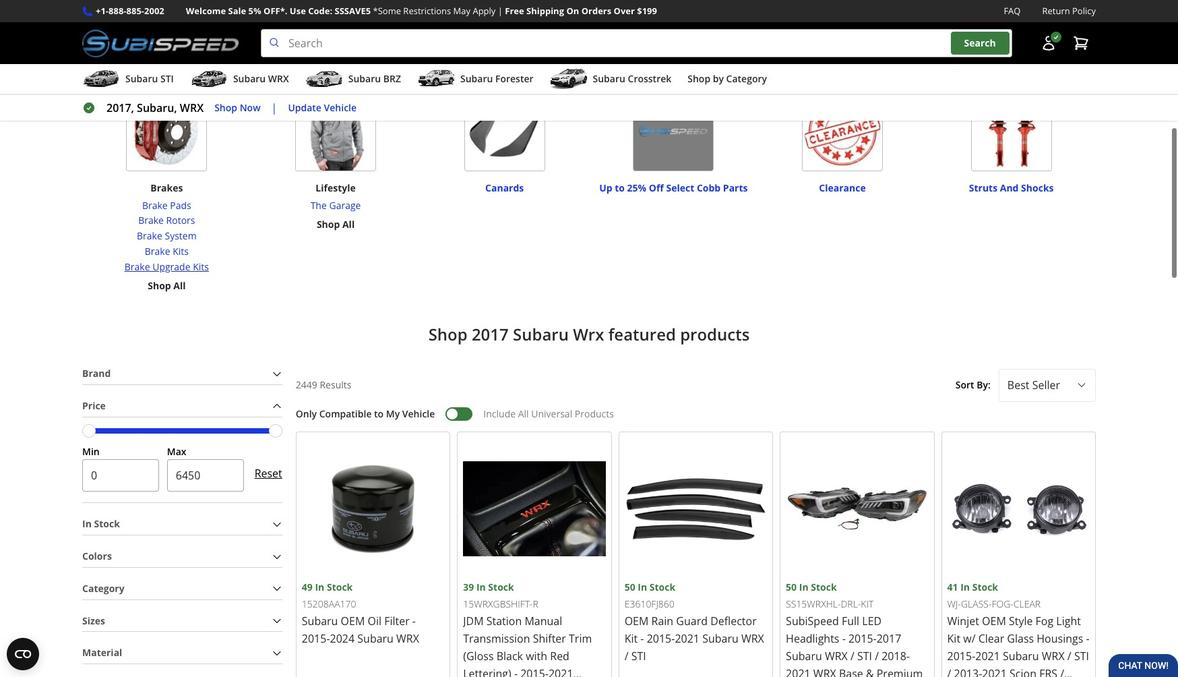 Task type: vqa. For each thing, say whether or not it's contained in the screenshot.


Task type: locate. For each thing, give the bounding box(es) containing it.
free
[[505, 5, 525, 17]]

material
[[82, 646, 122, 659]]

(gloss
[[464, 649, 494, 664]]

shop all link up search input field
[[655, 3, 693, 18]]

50 for subispeed full led headlights - 2015-2017 subaru wrx / sti / 2018- 2021 wrx base & premium
[[786, 581, 797, 593]]

oem inside 41 in stock wj-glass-fog-clear winjet oem style fog light kit w/ clear glass housings - 2015-2021 subaru wrx / sti / 2013-2021 scion fr
[[983, 614, 1007, 629]]

stock inside 39 in stock 15wrxgbshift-r jdm station manual transmission shifter trim (gloss black with red lettering) - 2015-2
[[489, 581, 514, 593]]

light down auxiliary
[[101, 46, 123, 58]]

glass
[[1008, 631, 1035, 646]]

1 vertical spatial to
[[374, 407, 384, 420]]

0 horizontal spatial bushings
[[850, 30, 890, 43]]

subaru inside 50 in stock e3610fj860 oem rain guard deflector kit - 2015-2021 subaru wrx / sti
[[703, 631, 739, 646]]

oem inside the 49 in stock 15208aa170 subaru oem oil filter - 2015-2024 subaru wrx
[[341, 614, 365, 629]]

lifestyle image image
[[295, 90, 376, 171]]

wrx inside 50 in stock e3610fj860 oem rain guard deflector kit - 2015-2021 subaru wrx / sti
[[742, 631, 765, 646]]

and down auxiliary brake lighting link
[[170, 46, 187, 58]]

jdm
[[464, 614, 484, 629]]

body components auxiliary brake lighting light mounting and hardware
[[101, 15, 233, 58]]

fog-
[[992, 598, 1014, 611]]

39 in stock 15wrxgbshift-r jdm station manual transmission shifter trim (gloss black with red lettering) - 2015-2
[[464, 581, 592, 677]]

stock for subaru oem oil filter - 2015-2024 subaru wrx
[[327, 581, 353, 593]]

update
[[288, 101, 322, 114]]

1 vertical spatial 2017
[[877, 631, 902, 646]]

steering
[[825, 46, 861, 58]]

50 inside 50 in stock ss15wrxhl-drl-kit subispeed full led headlights - 2015-2017 subaru wrx / sti / 2018- 2021 wrx base & premium
[[786, 581, 797, 593]]

winjet
[[948, 614, 980, 629]]

in right 41
[[961, 581, 971, 594]]

gauges link
[[435, 14, 575, 30]]

1 vertical spatial light
[[1057, 614, 1082, 629]]

auxiliary brake lighting link
[[101, 30, 233, 45]]

system
[[165, 229, 197, 242]]

shop all for exhausts
[[317, 65, 355, 78]]

stock for oem rain guard deflector kit - 2015-2021 subaru wrx / sti
[[650, 581, 676, 593]]

all down upgrade
[[174, 279, 186, 292]]

0 horizontal spatial |
[[272, 101, 277, 115]]

shop all link down 'light mounting and hardware' link
[[148, 64, 186, 80]]

subaru down headlights
[[786, 649, 823, 664]]

shifters and bushings axles and driveshafts
[[964, 15, 1060, 43]]

kit down e3610fj860
[[625, 631, 638, 646]]

off
[[649, 182, 664, 194]]

driveshafts
[[1010, 30, 1059, 43]]

0 horizontal spatial light
[[101, 46, 123, 58]]

oem inside 50 in stock e3610fj860 oem rain guard deflector kit - 2015-2021 subaru wrx / sti
[[625, 614, 649, 629]]

apply
[[473, 5, 496, 17]]

1 horizontal spatial |
[[498, 5, 503, 17]]

2021 down guard
[[675, 631, 700, 646]]

0 vertical spatial vehicle
[[324, 101, 357, 114]]

50 up the ss15wrxhl-
[[786, 581, 797, 593]]

cobb
[[697, 182, 721, 194]]

min
[[82, 445, 100, 458]]

and
[[1000, 15, 1017, 28], [328, 30, 345, 43], [505, 30, 522, 43], [990, 30, 1007, 43], [170, 46, 187, 58]]

sti inside 50 in stock e3610fj860 oem rain guard deflector kit - 2015-2021 subaru wrx / sti
[[632, 649, 647, 664]]

41
[[948, 581, 959, 594]]

bushings up driveshafts
[[1020, 15, 1060, 28]]

subaru crosstrek button
[[550, 67, 672, 94]]

subaru forester
[[461, 72, 534, 85]]

in up the ss15wrxhl-
[[800, 581, 809, 593]]

shop inside dropdown button
[[688, 72, 711, 85]]

sti down e3610fj860
[[632, 649, 647, 664]]

stock up the ss15wrxhl-
[[812, 581, 837, 593]]

shifters and bushings link
[[941, 14, 1083, 30]]

sti down 'light mounting and hardware' link
[[161, 72, 174, 85]]

bushings inside shifters and bushings axles and driveshafts
[[1020, 15, 1060, 28]]

brake
[[155, 30, 181, 43], [142, 199, 168, 212], [138, 214, 164, 227], [137, 229, 162, 242], [145, 245, 170, 258], [125, 260, 150, 273]]

shop inside lifestyle the garage shop all
[[317, 218, 340, 231]]

clear
[[979, 631, 1005, 646]]

lighting
[[183, 30, 218, 43]]

1 horizontal spatial kits
[[193, 260, 209, 273]]

open widget image
[[7, 638, 39, 670]]

2021 down headlights
[[786, 666, 811, 677]]

all
[[681, 4, 693, 16], [1019, 50, 1031, 62], [174, 65, 186, 78], [343, 65, 355, 78], [512, 65, 524, 78], [343, 218, 355, 231], [174, 279, 186, 292], [518, 407, 529, 420]]

2015-
[[302, 631, 330, 646], [647, 631, 675, 646], [849, 631, 877, 646], [948, 649, 976, 664], [521, 666, 549, 677]]

1 horizontal spatial bushings
[[1020, 15, 1060, 28]]

2015- down the rain
[[647, 631, 675, 646]]

search button
[[951, 32, 1010, 55]]

2 50 from the left
[[786, 581, 797, 593]]

exhausts link
[[261, 14, 411, 30]]

- down full
[[843, 631, 846, 646]]

1 horizontal spatial to
[[615, 182, 625, 194]]

suspension bushings link
[[775, 30, 911, 45]]

oem up "2024"
[[341, 614, 365, 629]]

sort
[[956, 378, 975, 391]]

winjet oem style fog light kit w/ clear glass housings - 2015-2021 subaru wrx / sti / 2013-2021 scion frs / subaru brz / toyota 86 image
[[948, 437, 1091, 580]]

wrx inside 41 in stock wj-glass-fog-clear winjet oem style fog light kit w/ clear glass housings - 2015-2021 subaru wrx / sti / 2013-2021 scion fr
[[1043, 649, 1065, 664]]

/ inside 50 in stock e3610fj860 oem rain guard deflector kit - 2015-2021 subaru wrx / sti
[[625, 649, 629, 664]]

brake down "brake kits" link
[[125, 260, 150, 273]]

in right '49'
[[315, 581, 325, 593]]

sizes button
[[82, 611, 282, 632]]

stock up 15wrxgbshift-
[[489, 581, 514, 593]]

all down garage
[[343, 218, 355, 231]]

subaru left brz
[[349, 72, 381, 85]]

2015- inside 41 in stock wj-glass-fog-clear winjet oem style fog light kit w/ clear glass housings - 2015-2021 subaru wrx / sti / 2013-2021 scion fr
[[948, 649, 976, 664]]

50 inside 50 in stock e3610fj860 oem rain guard deflector kit - 2015-2021 subaru wrx / sti
[[625, 581, 636, 593]]

1 kit from the left
[[625, 631, 638, 646]]

- right housings
[[1087, 631, 1090, 646]]

in inside 50 in stock ss15wrxhl-drl-kit subispeed full led headlights - 2015-2017 subaru wrx / sti / 2018- 2021 wrx base & premium
[[800, 581, 809, 593]]

0 horizontal spatial kit
[[625, 631, 638, 646]]

body components link
[[101, 14, 233, 30]]

2015- down with
[[521, 666, 549, 677]]

shop all down "axles and driveshafts" link
[[993, 50, 1031, 62]]

in
[[82, 518, 92, 530], [315, 581, 325, 593], [477, 581, 486, 593], [638, 581, 648, 593], [800, 581, 809, 593], [961, 581, 971, 594]]

wrx inside the 49 in stock 15208aa170 subaru oem oil filter - 2015-2024 subaru wrx
[[397, 631, 419, 646]]

subaru wrx
[[233, 72, 289, 85]]

and down exhausts link at the left
[[328, 30, 345, 43]]

0 horizontal spatial 2017
[[472, 323, 509, 345]]

full
[[842, 614, 860, 629]]

auxiliary
[[115, 30, 153, 43]]

stock inside 50 in stock ss15wrxhl-drl-kit subispeed full led headlights - 2015-2017 subaru wrx / sti / 2018- 2021 wrx base & premium
[[812, 581, 837, 593]]

stock up the colors
[[94, 518, 120, 530]]

subaru down mounting
[[125, 72, 158, 85]]

0 vertical spatial light
[[101, 46, 123, 58]]

bushings down bracing
[[850, 30, 890, 43]]

/ up base
[[851, 649, 855, 664]]

kit left the w/ at right
[[948, 631, 961, 646]]

in for subispeed full led headlights - 2015-2017 subaru wrx / sti / 2018- 2021 wrx base & premium
[[800, 581, 809, 593]]

in inside 50 in stock e3610fj860 oem rain guard deflector kit - 2015-2021 subaru wrx / sti
[[638, 581, 648, 593]]

+1-888-885-2002 link
[[96, 4, 164, 18]]

include
[[484, 407, 516, 420]]

Select... button
[[999, 369, 1097, 402]]

bushings
[[1020, 15, 1060, 28], [850, 30, 890, 43]]

in for jdm station manual transmission shifter trim (gloss black with red lettering) - 2015-2
[[477, 581, 486, 593]]

clearance image image
[[803, 90, 884, 171]]

subaru brz
[[349, 72, 401, 85]]

shop all down seats link
[[486, 65, 524, 78]]

in up e3610fj860
[[638, 581, 648, 593]]

2015- inside the 49 in stock 15208aa170 subaru oem oil filter - 2015-2024 subaru wrx
[[302, 631, 330, 646]]

0 horizontal spatial oem
[[341, 614, 365, 629]]

a subaru crosstrek thumbnail image image
[[550, 69, 588, 89]]

2021 left 'scion'
[[983, 666, 1008, 677]]

0 horizontal spatial vehicle
[[324, 101, 357, 114]]

shop all down motor builds link
[[317, 65, 355, 78]]

50 in stock ss15wrxhl-drl-kit subispeed full led headlights - 2015-2017 subaru wrx / sti / 2018- 2021 wrx base & premium
[[786, 581, 924, 677]]

vehicle down the subaru brz dropdown button
[[324, 101, 357, 114]]

brake pads link
[[125, 198, 209, 213]]

subaru left the forester at the top of the page
[[461, 72, 493, 85]]

and down gauges link
[[505, 30, 522, 43]]

category button
[[82, 579, 282, 599]]

search
[[965, 37, 997, 49]]

in right 39 at bottom left
[[477, 581, 486, 593]]

1 horizontal spatial 50
[[786, 581, 797, 593]]

0 vertical spatial kits
[[173, 245, 189, 258]]

2017, subaru, wrx
[[107, 101, 204, 115]]

sti inside 41 in stock wj-glass-fog-clear winjet oem style fog light kit w/ clear glass housings - 2015-2021 subaru wrx / sti / 2013-2021 scion fr
[[1075, 649, 1090, 664]]

all down seats link
[[512, 65, 524, 78]]

my
[[386, 407, 400, 420]]

shop all link down "axles and driveshafts" link
[[993, 49, 1031, 64]]

2013-
[[955, 666, 983, 677]]

50 up e3610fj860
[[625, 581, 636, 593]]

kit inside 41 in stock wj-glass-fog-clear winjet oem style fog light kit w/ clear glass housings - 2015-2021 subaru wrx / sti / 2013-2021 scion fr
[[948, 631, 961, 646]]

stock up 15208aa170
[[327, 581, 353, 593]]

- inside 50 in stock ss15wrxhl-drl-kit subispeed full led headlights - 2015-2017 subaru wrx / sti / 2018- 2021 wrx base & premium
[[843, 631, 846, 646]]

- inside the 49 in stock 15208aa170 subaru oem oil filter - 2015-2024 subaru wrx
[[413, 614, 416, 629]]

1 oem from the left
[[341, 614, 365, 629]]

base
[[840, 666, 864, 677]]

2 oem from the left
[[625, 614, 649, 629]]

brakes
[[151, 182, 183, 194]]

3 oem from the left
[[983, 614, 1007, 629]]

wrx up update
[[268, 72, 289, 85]]

2 horizontal spatial oem
[[983, 614, 1007, 629]]

brake down body components 'link'
[[155, 30, 181, 43]]

0 horizontal spatial kits
[[173, 245, 189, 258]]

15wrxgbshift-
[[464, 598, 533, 611]]

stock inside the 49 in stock 15208aa170 subaru oem oil filter - 2015-2024 subaru wrx
[[327, 581, 353, 593]]

stock for winjet oem style fog light kit w/ clear glass housings - 2015-2021 subaru wrx / sti / 2013-2021 scion fr
[[973, 581, 999, 594]]

shop inside 'brakes brake pads brake rotors brake system brake kits brake upgrade kits shop all'
[[148, 279, 171, 292]]

shop all for shifters and bushings
[[993, 50, 1031, 62]]

glass-
[[962, 598, 992, 611]]

sti inside 50 in stock ss15wrxhl-drl-kit subispeed full led headlights - 2015-2017 subaru wrx / sti / 2018- 2021 wrx base & premium
[[858, 649, 873, 664]]

/ down housings
[[1068, 649, 1072, 664]]

shop all down 'light mounting and hardware' link
[[148, 65, 186, 78]]

0 horizontal spatial 50
[[625, 581, 636, 593]]

brake kits link
[[125, 244, 209, 259]]

/ down e3610fj860
[[625, 649, 629, 664]]

stock inside dropdown button
[[94, 518, 120, 530]]

struts and shocks image image
[[972, 90, 1053, 171]]

/ left 2013- in the bottom of the page
[[948, 666, 952, 677]]

kits right upgrade
[[193, 260, 209, 273]]

stock up e3610fj860
[[650, 581, 676, 593]]

to right up
[[615, 182, 625, 194]]

shop all for body components
[[148, 65, 186, 78]]

sti down housings
[[1075, 649, 1090, 664]]

+1-
[[96, 5, 109, 17]]

sti up &
[[858, 649, 873, 664]]

888-
[[109, 5, 126, 17]]

1 horizontal spatial vehicle
[[403, 407, 435, 420]]

wrx left base
[[814, 666, 837, 677]]

1 horizontal spatial 2017
[[877, 631, 902, 646]]

/ left 2018-
[[876, 649, 880, 664]]

| right now
[[272, 101, 277, 115]]

may
[[454, 5, 471, 17]]

1 horizontal spatial oem
[[625, 614, 649, 629]]

- down e3610fj860
[[641, 631, 644, 646]]

red
[[551, 649, 570, 664]]

- inside 39 in stock 15wrxgbshift-r jdm station manual transmission shifter trim (gloss black with red lettering) - 2015-2
[[515, 666, 518, 677]]

shop all for gauges
[[486, 65, 524, 78]]

and inside body components auxiliary brake lighting light mounting and hardware
[[170, 46, 187, 58]]

stock inside 50 in stock e3610fj860 oem rain guard deflector kit - 2015-2021 subaru wrx / sti
[[650, 581, 676, 593]]

in inside 39 in stock 15wrxgbshift-r jdm station manual transmission shifter trim (gloss black with red lettering) - 2015-2
[[477, 581, 486, 593]]

1 vertical spatial bushings
[[850, 30, 890, 43]]

all right $199
[[681, 4, 693, 16]]

lettering)
[[464, 666, 512, 677]]

0 vertical spatial bushings
[[1020, 15, 1060, 28]]

up to 25% off select cobb parts image image
[[634, 90, 714, 171]]

filter
[[385, 614, 410, 629]]

2 kit from the left
[[948, 631, 961, 646]]

in up the colors
[[82, 518, 92, 530]]

and inside exhausts turbochargers and superchargers motor builds
[[328, 30, 345, 43]]

builds
[[337, 46, 364, 58]]

| left free
[[498, 5, 503, 17]]

universal
[[532, 407, 573, 420]]

products
[[575, 407, 614, 420]]

body
[[126, 15, 148, 28]]

manual
[[525, 614, 563, 629]]

results
[[320, 378, 352, 391]]

vehicle right my
[[403, 407, 435, 420]]

shop
[[655, 4, 678, 16], [993, 50, 1016, 62], [148, 65, 171, 78], [317, 65, 340, 78], [486, 65, 509, 78], [688, 72, 711, 85], [215, 101, 237, 114], [317, 218, 340, 231], [148, 279, 171, 292], [429, 323, 468, 345]]

lifestyle the garage shop all
[[311, 182, 361, 231]]

in inside dropdown button
[[82, 518, 92, 530]]

wrx down deflector
[[742, 631, 765, 646]]

wrx down housings
[[1043, 649, 1065, 664]]

a subaru forester thumbnail image image
[[417, 69, 455, 89]]

subaru crosstrek
[[593, 72, 672, 85]]

stock
[[94, 518, 120, 530], [327, 581, 353, 593], [489, 581, 514, 593], [650, 581, 676, 593], [812, 581, 837, 593], [973, 581, 999, 594]]

oem rain guard deflector kit - 2015-2021 subaru wrx / sti image
[[625, 437, 768, 580]]

oem up clear
[[983, 614, 1007, 629]]

in for subaru oem oil filter - 2015-2024 subaru wrx
[[315, 581, 325, 593]]

subaru up 'scion'
[[1004, 649, 1040, 664]]

a subaru sti thumbnail image image
[[82, 69, 120, 89]]

0 vertical spatial 2017
[[472, 323, 509, 345]]

exhausts
[[316, 15, 356, 28]]

in inside 41 in stock wj-glass-fog-clear winjet oem style fog light kit w/ clear glass housings - 2015-2021 subaru wrx / sti / 2013-2021 scion fr
[[961, 581, 971, 594]]

subaru inside "dropdown button"
[[461, 72, 493, 85]]

to left my
[[374, 407, 384, 420]]

wrx down filter at the bottom of page
[[397, 631, 419, 646]]

stock inside 41 in stock wj-glass-fog-clear winjet oem style fog light kit w/ clear glass housings - 2015-2021 subaru wrx / sti / 2013-2021 scion fr
[[973, 581, 999, 594]]

superchargers
[[347, 30, 411, 43]]

-
[[413, 614, 416, 629], [641, 631, 644, 646], [843, 631, 846, 646], [1087, 631, 1090, 646], [515, 666, 518, 677]]

- right filter at the bottom of page
[[413, 614, 416, 629]]

15208aa170
[[302, 598, 356, 611]]

- down black
[[515, 666, 518, 677]]

oem down e3610fj860
[[625, 614, 649, 629]]

2015- inside 50 in stock e3610fj860 oem rain guard deflector kit - 2015-2021 subaru wrx / sti
[[647, 631, 675, 646]]

by:
[[977, 378, 991, 391]]

1 50 from the left
[[625, 581, 636, 593]]

stock up glass-
[[973, 581, 999, 594]]

subaru down deflector
[[703, 631, 739, 646]]

subaru down 15208aa170
[[302, 614, 338, 629]]

2015- down 15208aa170
[[302, 631, 330, 646]]

up to 25% off select cobb parts
[[600, 182, 748, 194]]

1 horizontal spatial light
[[1057, 614, 1082, 629]]

1 vertical spatial vehicle
[[403, 407, 435, 420]]

deflector
[[711, 614, 757, 629]]

all down builds
[[343, 65, 355, 78]]

clearance
[[820, 182, 866, 194]]

off*.
[[264, 5, 288, 17]]

in inside the 49 in stock 15208aa170 subaru oem oil filter - 2015-2024 subaru wrx
[[315, 581, 325, 593]]

brand
[[82, 367, 111, 380]]

2021 down clear
[[976, 649, 1001, 664]]

2015- up 2013- in the bottom of the page
[[948, 649, 976, 664]]

subaru up now
[[233, 72, 266, 85]]

2017 inside 50 in stock ss15wrxhl-drl-kit subispeed full led headlights - 2015-2017 subaru wrx / sti / 2018- 2021 wrx base & premium
[[877, 631, 902, 646]]

crosstrek
[[628, 72, 672, 85]]

canards
[[486, 182, 524, 194]]

light up housings
[[1057, 614, 1082, 629]]

1 horizontal spatial kit
[[948, 631, 961, 646]]



Task type: describe. For each thing, give the bounding box(es) containing it.
shifter
[[533, 631, 566, 646]]

subaru oem oil filter - 2015-2024 subaru wrx image
[[302, 437, 445, 580]]

garage
[[329, 199, 361, 212]]

reset button
[[255, 458, 282, 490]]

$199
[[638, 5, 658, 17]]

2024
[[330, 631, 355, 646]]

shop now
[[215, 101, 261, 114]]

shop by category
[[688, 72, 768, 85]]

all inside shop all chassis bracing suspension bushings steering
[[681, 4, 693, 16]]

by
[[713, 72, 724, 85]]

all right include
[[518, 407, 529, 420]]

only
[[296, 407, 317, 420]]

oil
[[368, 614, 382, 629]]

price button
[[82, 396, 282, 417]]

brakes image image
[[126, 90, 207, 171]]

all down driveshafts
[[1019, 50, 1031, 62]]

e3610fj860
[[625, 598, 675, 611]]

jdm station manual transmission shifter trim (gloss black with red lettering) - 2015-2021 subaru wrx image
[[464, 437, 606, 580]]

rain
[[652, 614, 674, 629]]

a subaru wrx thumbnail image image
[[190, 69, 228, 89]]

led
[[863, 614, 882, 629]]

subaru left wrx
[[513, 323, 569, 345]]

41 in stock wj-glass-fog-clear winjet oem style fog light kit w/ clear glass housings - 2015-2021 subaru wrx / sti / 2013-2021 scion fr
[[948, 581, 1090, 677]]

and up "axles and driveshafts" link
[[1000, 15, 1017, 28]]

wrx down the a subaru wrx thumbnail image
[[180, 101, 204, 115]]

brake inside body components auxiliary brake lighting light mounting and hardware
[[155, 30, 181, 43]]

vehicle inside button
[[324, 101, 357, 114]]

and inside gauges seat harnesses and accessories seats
[[505, 30, 522, 43]]

with
[[526, 649, 548, 664]]

in for oem rain guard deflector kit - 2015-2021 subaru wrx / sti
[[638, 581, 648, 593]]

policy
[[1073, 5, 1097, 17]]

in for winjet oem style fog light kit w/ clear glass housings - 2015-2021 subaru wrx / sti / 2013-2021 scion fr
[[961, 581, 971, 594]]

guard
[[677, 614, 708, 629]]

seats link
[[435, 45, 575, 60]]

in stock
[[82, 518, 120, 530]]

50 for oem rain guard deflector kit - 2015-2021 subaru wrx / sti
[[625, 581, 636, 593]]

2021 inside 50 in stock e3610fj860 oem rain guard deflector kit - 2015-2021 subaru wrx / sti
[[675, 631, 700, 646]]

subispeed logo image
[[82, 29, 239, 57]]

shop all chassis bracing suspension bushings steering
[[655, 4, 890, 58]]

brake upgrade kits link
[[125, 259, 209, 275]]

colors
[[82, 550, 112, 563]]

subaru left crosstrek
[[593, 72, 626, 85]]

bracing
[[844, 15, 877, 28]]

select
[[667, 182, 695, 194]]

49
[[302, 581, 313, 593]]

subaru down oil
[[358, 631, 394, 646]]

0 vertical spatial to
[[615, 182, 625, 194]]

subaru inside 50 in stock ss15wrxhl-drl-kit subispeed full led headlights - 2015-2017 subaru wrx / sti / 2018- 2021 wrx base & premium
[[786, 649, 823, 664]]

now
[[240, 101, 261, 114]]

seat
[[435, 30, 454, 43]]

shop all link down seats link
[[486, 64, 524, 80]]

stock for jdm station manual transmission shifter trim (gloss black with red lettering) - 2015-2
[[489, 581, 514, 593]]

subaru inside 41 in stock wj-glass-fog-clear winjet oem style fog light kit w/ clear glass housings - 2015-2021 subaru wrx / sti / 2013-2021 scion fr
[[1004, 649, 1040, 664]]

light inside body components auxiliary brake lighting light mounting and hardware
[[101, 46, 123, 58]]

headlights
[[786, 631, 840, 646]]

all inside 'brakes brake pads brake rotors brake system brake kits brake upgrade kits shop all'
[[174, 279, 186, 292]]

select... image
[[1077, 380, 1088, 391]]

motor
[[308, 46, 335, 58]]

canards image image
[[464, 90, 545, 171]]

brake down brake rotors link
[[137, 229, 162, 242]]

stock for subispeed full led headlights - 2015-2017 subaru wrx / sti / 2018- 2021 wrx base & premium
[[812, 581, 837, 593]]

2021 inside 50 in stock ss15wrxhl-drl-kit subispeed full led headlights - 2015-2017 subaru wrx / sti / 2018- 2021 wrx base & premium
[[786, 666, 811, 677]]

light mounting and hardware link
[[101, 45, 233, 60]]

clearance link
[[820, 175, 866, 194]]

2015- inside 50 in stock ss15wrxhl-drl-kit subispeed full led headlights - 2015-2017 subaru wrx / sti / 2018- 2021 wrx base & premium
[[849, 631, 877, 646]]

housings
[[1038, 631, 1084, 646]]

turbochargers and superchargers link
[[261, 30, 411, 45]]

brake down brake system link
[[145, 245, 170, 258]]

suspension
[[796, 30, 847, 43]]

up to 25% off select cobb parts link
[[600, 175, 748, 194]]

rotors
[[166, 214, 195, 227]]

colors button
[[82, 546, 282, 567]]

brake down brake pads "link"
[[138, 214, 164, 227]]

upgrade
[[153, 260, 191, 273]]

0 vertical spatial |
[[498, 5, 503, 17]]

all down 'light mounting and hardware' link
[[174, 65, 186, 78]]

sti inside dropdown button
[[161, 72, 174, 85]]

r
[[533, 598, 539, 611]]

forester
[[496, 72, 534, 85]]

subispeed full led headlights - 2015-2017 subaru wrx / sti / 2018-2021 wrx base & premium image
[[786, 437, 929, 580]]

Min text field
[[82, 460, 159, 492]]

restrictions
[[404, 5, 451, 17]]

black
[[497, 649, 523, 664]]

shop inside shop all chassis bracing suspension bushings steering
[[655, 4, 678, 16]]

search input field
[[261, 29, 1013, 57]]

brake up brake rotors link
[[142, 199, 168, 212]]

gauges
[[489, 15, 521, 28]]

struts and shocks
[[970, 182, 1055, 194]]

hardware
[[189, 46, 233, 58]]

scion
[[1010, 666, 1037, 677]]

subaru,
[[137, 101, 177, 115]]

all inside lifestyle the garage shop all
[[343, 218, 355, 231]]

39
[[464, 581, 474, 593]]

2449
[[296, 378, 318, 391]]

Max text field
[[167, 460, 244, 492]]

max
[[167, 445, 187, 458]]

1 vertical spatial kits
[[193, 260, 209, 273]]

on
[[567, 5, 580, 17]]

wrx up base
[[825, 649, 848, 664]]

a subaru brz thumbnail image image
[[305, 69, 343, 89]]

update vehicle button
[[288, 100, 357, 116]]

minimum slider
[[82, 424, 96, 437]]

5%
[[249, 5, 262, 17]]

bushings inside shop all chassis bracing suspension bushings steering
[[850, 30, 890, 43]]

drl-
[[841, 598, 862, 611]]

kit inside 50 in stock e3610fj860 oem rain guard deflector kit - 2015-2021 subaru wrx / sti
[[625, 631, 638, 646]]

gauges seat harnesses and accessories seats
[[435, 15, 575, 58]]

and down shifters and bushings link
[[990, 30, 1007, 43]]

49 in stock 15208aa170 subaru oem oil filter - 2015-2024 subaru wrx
[[302, 581, 419, 646]]

shop all link down motor builds link
[[317, 64, 355, 80]]

brand button
[[82, 364, 282, 384]]

return policy link
[[1043, 4, 1097, 18]]

seat harnesses and accessories link
[[435, 30, 575, 45]]

up
[[600, 182, 613, 194]]

maximum slider
[[269, 424, 282, 437]]

category
[[727, 72, 768, 85]]

- inside 50 in stock e3610fj860 oem rain guard deflector kit - 2015-2021 subaru wrx / sti
[[641, 631, 644, 646]]

subaru sti
[[125, 72, 174, 85]]

include all universal products
[[484, 407, 614, 420]]

0 horizontal spatial to
[[374, 407, 384, 420]]

premium
[[877, 666, 924, 677]]

parts
[[724, 182, 748, 194]]

update vehicle
[[288, 101, 357, 114]]

brake system link
[[125, 229, 209, 244]]

wrx inside dropdown button
[[268, 72, 289, 85]]

shop all link down brake upgrade kits link on the left of page
[[148, 279, 186, 294]]

accessories
[[524, 30, 575, 43]]

subaru wrx button
[[190, 67, 289, 94]]

- inside 41 in stock wj-glass-fog-clear winjet oem style fog light kit w/ clear glass housings - 2015-2021 subaru wrx / sti / 2013-2021 scion fr
[[1087, 631, 1090, 646]]

2015- inside 39 in stock 15wrxgbshift-r jdm station manual transmission shifter trim (gloss black with red lettering) - 2015-2
[[521, 666, 549, 677]]

transmission
[[464, 631, 530, 646]]

1 vertical spatial |
[[272, 101, 277, 115]]

button image
[[1041, 35, 1058, 51]]

light inside 41 in stock wj-glass-fog-clear winjet oem style fog light kit w/ clear glass housings - 2015-2021 subaru wrx / sti / 2013-2021 scion fr
[[1057, 614, 1082, 629]]

category
[[82, 582, 125, 595]]

chassis bracing link
[[775, 14, 911, 30]]

motor builds link
[[261, 45, 411, 60]]

shop all link down the garage link
[[317, 217, 355, 233]]

products
[[681, 323, 750, 345]]



